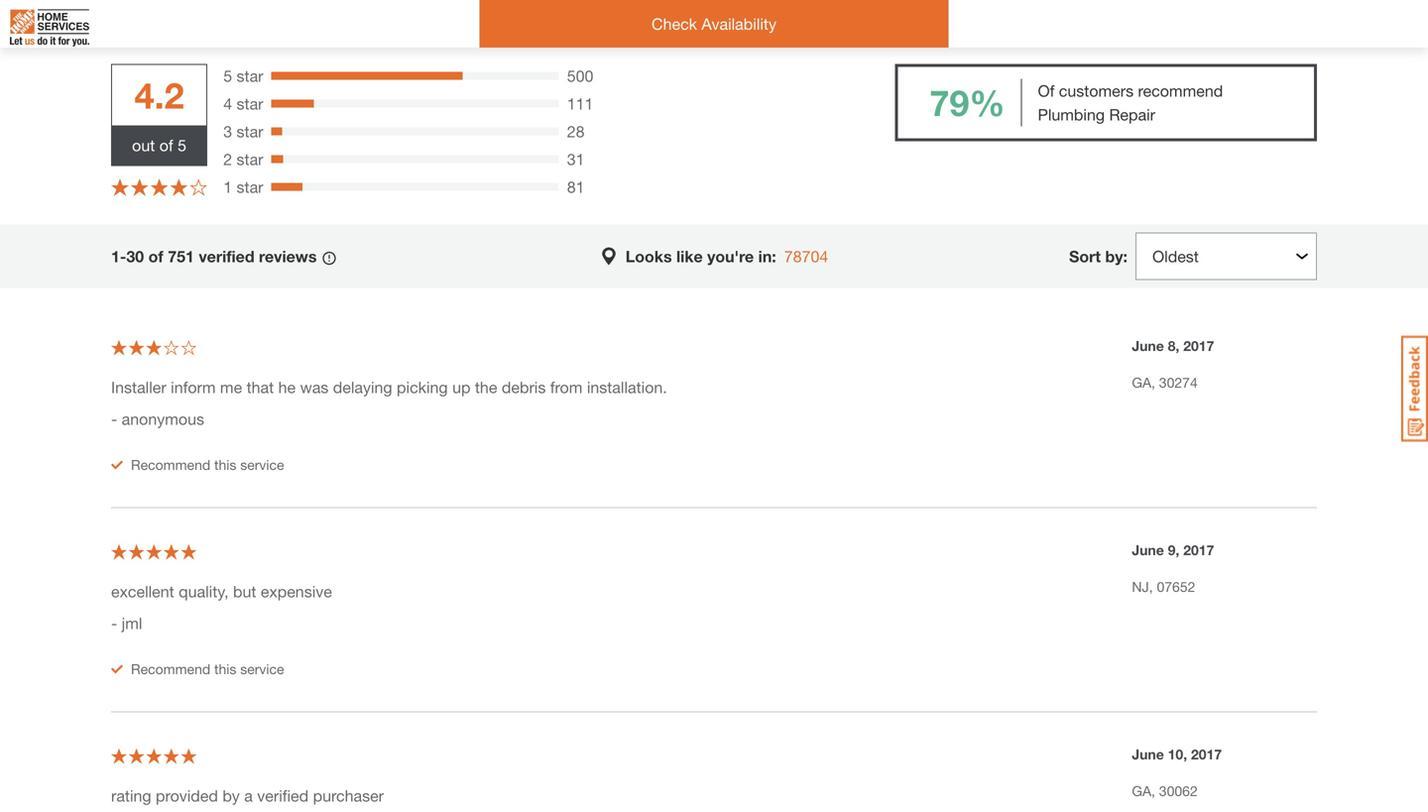 Task type: vqa. For each thing, say whether or not it's contained in the screenshot.
middle June
yes



Task type: describe. For each thing, give the bounding box(es) containing it.
111 3 star
[[223, 94, 594, 141]]

quality,
[[179, 582, 229, 601]]

1-
[[111, 247, 126, 266]]

provided
[[156, 787, 218, 806]]

1 star from the top
[[237, 66, 263, 85]]

he
[[278, 378, 296, 397]]

check availability button
[[480, 0, 949, 48]]

you're
[[708, 247, 754, 266]]

was
[[300, 378, 329, 397]]

looks like you're in: 78704
[[626, 247, 829, 266]]

- for - anonymous
[[111, 410, 117, 429]]

the
[[475, 378, 498, 397]]

of customers recommend plumbing repair
[[1038, 81, 1224, 124]]

recommend
[[1139, 81, 1224, 100]]

looks
[[626, 247, 672, 266]]

★ ★ ★ ★ ★ for excellent
[[111, 543, 197, 562]]

sort
[[1070, 247, 1101, 266]]

check
[[652, 14, 698, 33]]

star for 4
[[237, 94, 263, 113]]

star for 2
[[237, 150, 263, 169]]

of
[[1038, 81, 1055, 100]]

installation.
[[587, 378, 668, 397]]

feedback link image
[[1402, 335, 1429, 443]]

3
[[223, 122, 232, 141]]

out of 5
[[132, 136, 187, 155]]

recommend this service for jml
[[131, 661, 284, 678]]

but
[[233, 582, 256, 601]]

nj,
[[1133, 579, 1154, 595]]

rating provided by a verified purchaser
[[111, 787, 384, 806]]

repair
[[1110, 105, 1156, 124]]

751
[[168, 247, 194, 266]]

by
[[223, 787, 240, 806]]

ga, for rating provided by a verified purchaser
[[1133, 783, 1156, 800]]

78704
[[785, 247, 829, 266]]

from
[[550, 378, 583, 397]]

9,
[[1169, 542, 1180, 559]]

111
[[567, 94, 594, 113]]

recommend this service for anonymous
[[131, 457, 284, 473]]

a
[[244, 787, 253, 806]]

2017 for was
[[1184, 338, 1215, 354]]

star for 1
[[237, 178, 263, 196]]

check availability
[[652, 14, 777, 33]]

0 vertical spatial of
[[159, 136, 173, 155]]

2017 for purchaser
[[1192, 747, 1223, 763]]

anonymous
[[122, 410, 204, 429]]

30062
[[1160, 783, 1198, 800]]

5 star link
[[223, 64, 263, 88]]

excellent
[[111, 582, 174, 601]]

do it for you logo image
[[10, 1, 89, 55]]

81
[[567, 178, 585, 196]]

me
[[220, 378, 242, 397]]

excellent quality, but expensive
[[111, 582, 332, 601]]

delaying
[[333, 378, 393, 397]]

2 star link
[[223, 147, 263, 171]]

28 2 star
[[223, 122, 585, 169]]

1 star link
[[223, 175, 263, 199]]

reviews
[[259, 247, 317, 266]]

june for purchaser
[[1133, 747, 1165, 763]]

by:
[[1106, 247, 1128, 266]]

rating
[[111, 787, 151, 806]]

0 vertical spatial 5
[[223, 66, 232, 85]]

☆ ☆ ☆ ☆ ☆ for excellent
[[111, 543, 197, 562]]

verified for a
[[257, 787, 309, 806]]



Task type: locate. For each thing, give the bounding box(es) containing it.
2 recommend from the top
[[131, 661, 211, 678]]

out
[[132, 136, 155, 155]]

2 - from the top
[[111, 614, 117, 633]]

plumbing
[[1038, 105, 1105, 124]]

star inside 111 3 star
[[237, 122, 263, 141]]

jml
[[122, 614, 142, 633]]

☆ ☆ ☆ ☆ ☆ down out of 5
[[111, 177, 208, 198]]

★ ★ ★ ★ ★
[[111, 177, 208, 198], [111, 543, 197, 562], [111, 747, 197, 766]]

3 star from the top
[[237, 122, 263, 141]]

- down "installer"
[[111, 410, 117, 429]]

2017 right 8,
[[1184, 338, 1215, 354]]

1 vertical spatial ga,
[[1133, 783, 1156, 800]]

star inside 31 1 star
[[237, 178, 263, 196]]

1 vertical spatial of
[[148, 247, 163, 266]]

- for - jml
[[111, 614, 117, 633]]

- anonymous
[[111, 410, 204, 429]]

0 horizontal spatial verified
[[199, 247, 255, 266]]

0 vertical spatial recommend this service
[[131, 457, 284, 473]]

1
[[223, 178, 232, 196]]

up
[[453, 378, 471, 397]]

1 ga, from the top
[[1133, 375, 1156, 391]]

★ ★ ★ ★ ★ for rating
[[111, 747, 197, 766]]

recommend down anonymous
[[131, 457, 211, 473]]

installer inform me that he was delaying picking up the debris from installation.
[[111, 378, 668, 397]]

1 ★ ★ ★ ★ ★ from the top
[[111, 177, 208, 198]]

service for expensive
[[240, 661, 284, 678]]

07652
[[1157, 579, 1196, 595]]

5 right "out"
[[178, 136, 187, 155]]

like
[[677, 247, 703, 266]]

star right 4
[[237, 94, 263, 113]]

june 9, 2017
[[1133, 542, 1215, 559]]

☆ ☆ ☆ ☆ ☆ for rating
[[111, 747, 197, 766]]

this down me
[[214, 457, 237, 473]]

4.2
[[135, 74, 184, 117]]

2017 right '10,'
[[1192, 747, 1223, 763]]

in:
[[759, 247, 777, 266]]

service down "that"
[[240, 457, 284, 473]]

2 service from the top
[[240, 661, 284, 678]]

of right 30
[[148, 247, 163, 266]]

1 june from the top
[[1133, 338, 1165, 354]]

3 ☆ ☆ ☆ ☆ ☆ from the top
[[111, 543, 197, 562]]

☆
[[111, 177, 129, 198], [131, 177, 149, 198], [150, 177, 168, 198], [170, 177, 188, 198], [190, 177, 208, 198], [111, 338, 127, 357], [129, 338, 144, 357], [146, 338, 162, 357], [164, 338, 179, 357], [181, 338, 197, 357], [111, 543, 127, 562], [129, 543, 144, 562], [146, 543, 162, 562], [164, 543, 179, 562], [181, 543, 197, 562], [111, 747, 127, 766], [129, 747, 144, 766], [146, 747, 162, 766], [164, 747, 179, 766], [181, 747, 197, 766]]

2 ☆ ☆ ☆ ☆ ☆ from the top
[[111, 338, 197, 357]]

28
[[567, 122, 585, 141]]

2 recommend this service from the top
[[131, 661, 284, 678]]

31 1 star
[[223, 150, 585, 196]]

star inside 28 2 star
[[237, 150, 263, 169]]

4
[[223, 94, 232, 113]]

this for but
[[214, 661, 237, 678]]

5 up 4
[[223, 66, 232, 85]]

1 vertical spatial recommend this service
[[131, 661, 284, 678]]

this down excellent quality, but expensive
[[214, 661, 237, 678]]

june 8, 2017
[[1133, 338, 1215, 354]]

ga, left 30274
[[1133, 375, 1156, 391]]

8,
[[1169, 338, 1180, 354]]

recommend this service down quality,
[[131, 661, 284, 678]]

june for was
[[1133, 338, 1165, 354]]

-
[[111, 410, 117, 429], [111, 614, 117, 633]]

1 recommend from the top
[[131, 457, 211, 473]]

0 horizontal spatial 5
[[178, 136, 187, 155]]

service for that
[[240, 457, 284, 473]]

ga, for installer inform me that he was delaying picking up the debris from installation.
[[1133, 375, 1156, 391]]

★ ★ ★ ★ ★ up rating
[[111, 747, 197, 766]]

customers
[[1060, 81, 1134, 100]]

500 4 star
[[223, 66, 594, 113]]

2 this from the top
[[214, 661, 237, 678]]

star up 4 star link on the left
[[237, 66, 263, 85]]

☆ ☆ ☆ ☆ ☆
[[111, 177, 208, 198], [111, 338, 197, 357], [111, 543, 197, 562], [111, 747, 197, 766]]

0 vertical spatial verified
[[199, 247, 255, 266]]

verified right 'a'
[[257, 787, 309, 806]]

this
[[214, 457, 237, 473], [214, 661, 237, 678]]

0 vertical spatial 2017
[[1184, 338, 1215, 354]]

1-30 of 751 verified reviews
[[111, 247, 321, 266]]

★
[[111, 177, 129, 198], [131, 177, 149, 198], [150, 177, 168, 198], [170, 177, 188, 198], [190, 177, 208, 198], [111, 338, 127, 357], [129, 338, 144, 357], [146, 338, 162, 357], [111, 543, 127, 562], [129, 543, 144, 562], [146, 543, 162, 562], [164, 543, 179, 562], [181, 543, 197, 562], [111, 747, 127, 766], [129, 747, 144, 766], [146, 747, 162, 766], [164, 747, 179, 766], [181, 747, 197, 766]]

recommend for - jml
[[131, 661, 211, 678]]

recommend this service
[[131, 457, 284, 473], [131, 661, 284, 678]]

★ ★ ★ ★ ★ up the excellent
[[111, 543, 197, 562]]

0 vertical spatial ga,
[[1133, 375, 1156, 391]]

- jml
[[111, 614, 142, 633]]

500
[[567, 66, 594, 85]]

1 horizontal spatial verified
[[257, 787, 309, 806]]

2 ga, from the top
[[1133, 783, 1156, 800]]

3 star link
[[223, 120, 263, 143]]

☆ ☆ ☆ ☆ ☆ up the excellent
[[111, 543, 197, 562]]

★ ★ ★ ★ ★ down out of 5
[[111, 177, 208, 198]]

2 june from the top
[[1133, 542, 1165, 559]]

1 vertical spatial -
[[111, 614, 117, 633]]

2 ★ ★ ★ ★ ★ from the top
[[111, 543, 197, 562]]

1 vertical spatial 5
[[178, 136, 187, 155]]

★ ★ ★
[[111, 338, 162, 357]]

expensive
[[261, 582, 332, 601]]

recommend this service down anonymous
[[131, 457, 284, 473]]

ga, 30274
[[1133, 375, 1198, 391]]

1 service from the top
[[240, 457, 284, 473]]

star right 2
[[237, 150, 263, 169]]

sort by:
[[1070, 247, 1128, 266]]

of right "out"
[[159, 136, 173, 155]]

0 vertical spatial service
[[240, 457, 284, 473]]

star for 3
[[237, 122, 263, 141]]

june
[[1133, 338, 1165, 354], [1133, 542, 1165, 559], [1133, 747, 1165, 763]]

service down but
[[240, 661, 284, 678]]

of
[[159, 136, 173, 155], [148, 247, 163, 266]]

79%
[[930, 81, 1006, 124]]

this for me
[[214, 457, 237, 473]]

star inside the 500 4 star
[[237, 94, 263, 113]]

2
[[223, 150, 232, 169]]

star right 3
[[237, 122, 263, 141]]

1 vertical spatial verified
[[257, 787, 309, 806]]

june 10, 2017
[[1133, 747, 1223, 763]]

installer
[[111, 378, 166, 397]]

recommend
[[131, 457, 211, 473], [131, 661, 211, 678]]

service
[[240, 457, 284, 473], [240, 661, 284, 678]]

1 - from the top
[[111, 410, 117, 429]]

1 vertical spatial service
[[240, 661, 284, 678]]

10,
[[1169, 747, 1188, 763]]

june left 8,
[[1133, 338, 1165, 354]]

verified
[[199, 247, 255, 266], [257, 787, 309, 806]]

1 vertical spatial ★ ★ ★ ★ ★
[[111, 543, 197, 562]]

june left '10,'
[[1133, 747, 1165, 763]]

0 vertical spatial ★ ★ ★ ★ ★
[[111, 177, 208, 198]]

0 vertical spatial recommend
[[131, 457, 211, 473]]

4 ☆ ☆ ☆ ☆ ☆ from the top
[[111, 747, 197, 766]]

0 vertical spatial june
[[1133, 338, 1165, 354]]

1 vertical spatial june
[[1133, 542, 1165, 559]]

5 star
[[223, 66, 263, 85]]

2 star from the top
[[237, 94, 263, 113]]

nj, 07652
[[1133, 579, 1196, 595]]

picking
[[397, 378, 448, 397]]

2 vertical spatial 2017
[[1192, 747, 1223, 763]]

2 vertical spatial june
[[1133, 747, 1165, 763]]

31
[[567, 150, 585, 169]]

recommend down jml
[[131, 661, 211, 678]]

ga,
[[1133, 375, 1156, 391], [1133, 783, 1156, 800]]

78704 link
[[785, 247, 829, 266]]

recommend for - anonymous
[[131, 457, 211, 473]]

verified for 751
[[199, 247, 255, 266]]

1 horizontal spatial 5
[[223, 66, 232, 85]]

2017 right 9,
[[1184, 542, 1215, 559]]

30
[[126, 247, 144, 266]]

0 vertical spatial -
[[111, 410, 117, 429]]

verified right the 751
[[199, 247, 255, 266]]

debris
[[502, 378, 546, 397]]

☆ ☆ ☆ ☆ ☆ for installer
[[111, 338, 197, 357]]

that
[[247, 378, 274, 397]]

3 ★ ★ ★ ★ ★ from the top
[[111, 747, 197, 766]]

1 vertical spatial recommend
[[131, 661, 211, 678]]

- left jml
[[111, 614, 117, 633]]

1 recommend this service from the top
[[131, 457, 284, 473]]

ga, left 30062
[[1133, 783, 1156, 800]]

4 star link
[[223, 92, 263, 116]]

☆ ☆ ☆ ☆ ☆ up rating
[[111, 747, 197, 766]]

1 vertical spatial 2017
[[1184, 542, 1215, 559]]

inform
[[171, 378, 216, 397]]

june left 9,
[[1133, 542, 1165, 559]]

0 vertical spatial this
[[214, 457, 237, 473]]

ga, 30062
[[1133, 783, 1198, 800]]

1 this from the top
[[214, 457, 237, 473]]

star right 1
[[237, 178, 263, 196]]

3 june from the top
[[1133, 747, 1165, 763]]

☆ ☆ ☆ ☆ ☆ up "installer"
[[111, 338, 197, 357]]

availability
[[702, 14, 777, 33]]

1 ☆ ☆ ☆ ☆ ☆ from the top
[[111, 177, 208, 198]]

purchaser
[[313, 787, 384, 806]]

2017
[[1184, 338, 1215, 354], [1184, 542, 1215, 559], [1192, 747, 1223, 763]]

1 vertical spatial this
[[214, 661, 237, 678]]

30274
[[1160, 375, 1198, 391]]

2 vertical spatial ★ ★ ★ ★ ★
[[111, 747, 197, 766]]

4 star from the top
[[237, 150, 263, 169]]

5 star from the top
[[237, 178, 263, 196]]



